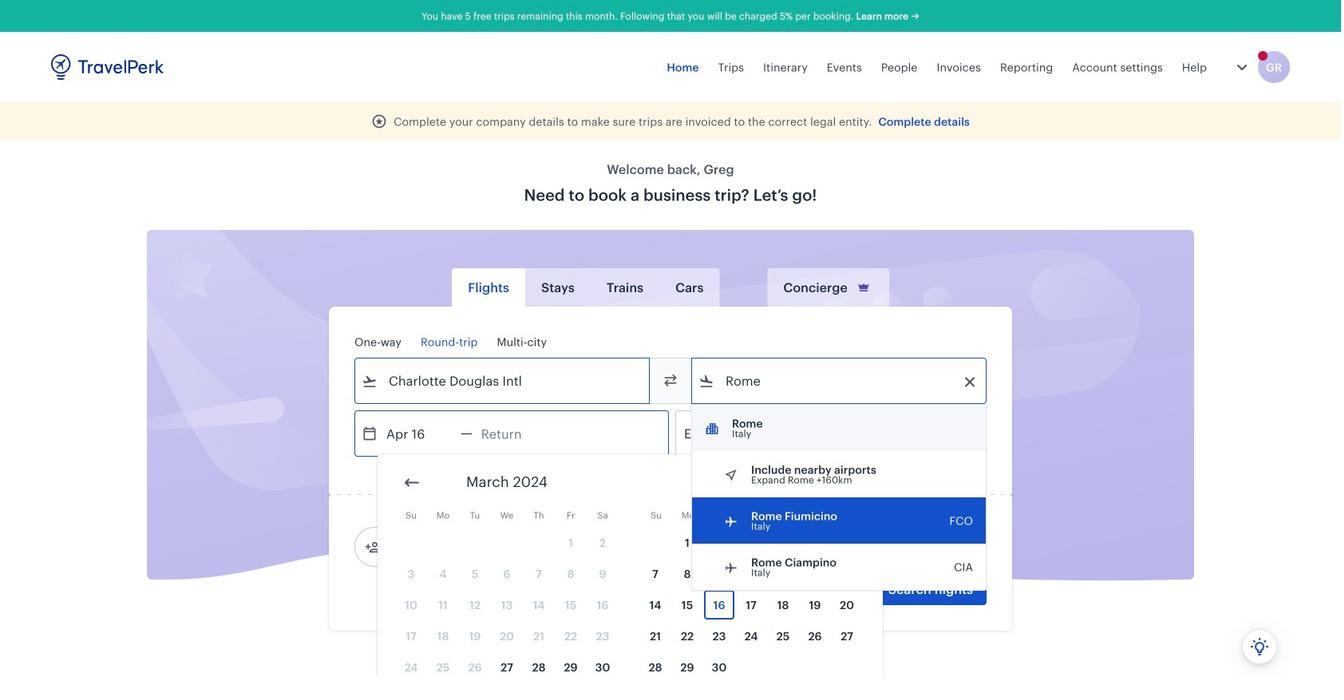Task type: locate. For each thing, give the bounding box(es) containing it.
choose friday, april 12, 2024 as your check-out date. it's available. image
[[800, 559, 830, 588]]

choose saturday, april 13, 2024 as your check-out date. it's available. image
[[832, 559, 862, 588]]

To search field
[[715, 368, 965, 394]]

move forward to switch to the next month. image
[[838, 473, 857, 492]]

Depart text field
[[378, 411, 461, 456]]

choose thursday, april 11, 2024 as your check-out date. it's available. image
[[768, 559, 798, 588]]

choose saturday, april 6, 2024 as your check-out date. it's available. image
[[832, 528, 862, 557]]

Add first traveler search field
[[381, 534, 547, 560]]

choose tuesday, april 9, 2024 as your check-out date. it's available. image
[[704, 559, 735, 588]]



Task type: describe. For each thing, give the bounding box(es) containing it.
choose tuesday, april 2, 2024 as your check-out date. it's available. image
[[704, 528, 735, 557]]

choose wednesday, april 10, 2024 as your check-out date. it's available. image
[[736, 559, 766, 588]]

move backward to switch to the previous month. image
[[402, 473, 422, 492]]

From search field
[[378, 368, 628, 394]]

choose thursday, april 4, 2024 as your check-out date. it's available. image
[[768, 528, 798, 557]]

choose friday, april 5, 2024 as your check-out date. it's available. image
[[800, 528, 830, 557]]

choose wednesday, april 3, 2024 as your check-out date. it's available. image
[[736, 528, 766, 557]]

calendar application
[[378, 454, 1341, 677]]

Return text field
[[472, 411, 556, 456]]



Task type: vqa. For each thing, say whether or not it's contained in the screenshot.
'Add traveler' search box
no



